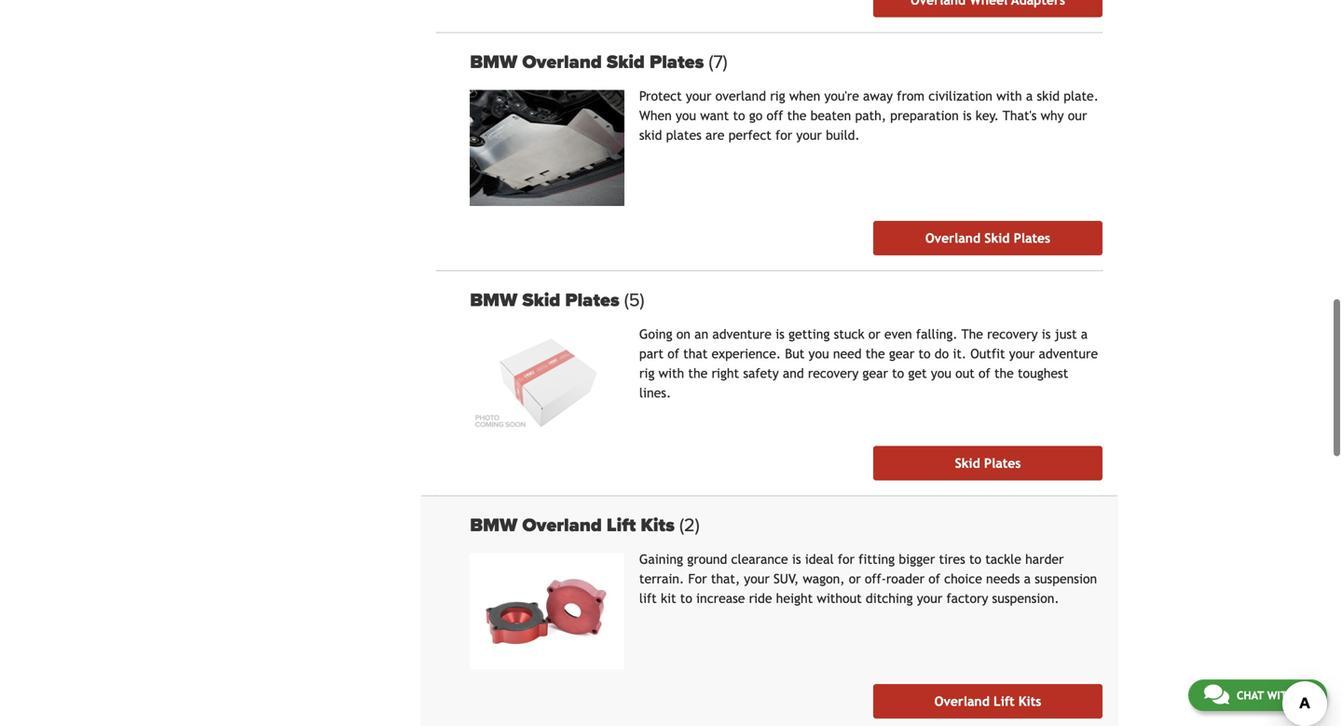 Task type: vqa. For each thing, say whether or not it's contained in the screenshot.
ONLY
no



Task type: describe. For each thing, give the bounding box(es) containing it.
skid plates link
[[874, 446, 1103, 481]]

go
[[749, 108, 763, 123]]

overland
[[716, 89, 766, 104]]

off
[[767, 108, 784, 123]]

want
[[700, 108, 729, 123]]

your up want
[[686, 89, 712, 104]]

1 horizontal spatial skid
[[1037, 89, 1060, 104]]

bmw                                                                                    overland lift kits link
[[470, 514, 1103, 537]]

need
[[833, 346, 862, 361]]

height
[[776, 591, 813, 606]]

ride
[[749, 591, 772, 606]]

0 vertical spatial lift
[[607, 514, 636, 537]]

gaining
[[640, 552, 683, 567]]

the down that
[[688, 366, 708, 381]]

bmw                                                                                    overland skid plates link
[[470, 51, 1103, 73]]

bigger
[[899, 552, 935, 567]]

for
[[688, 572, 707, 586]]

why
[[1041, 108, 1064, 123]]

suspension.
[[993, 591, 1060, 606]]

perfect
[[729, 128, 772, 143]]

when
[[640, 108, 672, 123]]

ideal
[[805, 552, 834, 567]]

1 horizontal spatial gear
[[889, 346, 915, 361]]

bmw                                                                                    skid plates
[[470, 289, 624, 311]]

skid plates
[[955, 456, 1021, 471]]

skid inside 'link'
[[985, 231, 1010, 246]]

our
[[1068, 108, 1088, 123]]

overland inside 'link'
[[926, 231, 981, 246]]

out
[[956, 366, 975, 381]]

clearance
[[731, 552, 788, 567]]

1 vertical spatial you
[[809, 346, 829, 361]]

with inside protect your overland rig when you're away from civilization with a skid plate. when you want to go off the beaten path, preparation is key. that's why our skid plates are perfect for your build.
[[997, 89, 1023, 104]]

plates inside 'link'
[[1014, 231, 1051, 246]]

2 vertical spatial you
[[931, 366, 952, 381]]

but
[[785, 346, 805, 361]]

harder
[[1026, 552, 1064, 567]]

protect your overland rig when you're away from civilization with a skid plate. when you want to go off the beaten path, preparation is key. that's why our skid plates are perfect for your build.
[[640, 89, 1099, 143]]

civilization
[[929, 89, 993, 104]]

to right 'kit' on the bottom of the page
[[680, 591, 693, 606]]

comments image
[[1205, 683, 1230, 706]]

fitting
[[859, 552, 895, 567]]

0 horizontal spatial adventure
[[713, 327, 772, 342]]

or inside gaining ground clearance is ideal for fitting bigger tires to tackle harder terrain. for that, your suv, wagon, or off-roader of choice needs a suspension lift kit to increase ride height without ditching your factory suspension.
[[849, 572, 861, 586]]

factory
[[947, 591, 989, 606]]

a inside going on an adventure is getting stuck or even falling. the recovery is just a part of that experience. but you need the gear to do it. outfit your adventure rig with the right safety and recovery gear to get you out of the toughest lines.
[[1081, 327, 1088, 342]]

0 horizontal spatial of
[[668, 346, 680, 361]]

needs
[[987, 572, 1020, 586]]

ditching
[[866, 591, 913, 606]]

lift
[[640, 591, 657, 606]]

build.
[[826, 128, 860, 143]]

bmw                                                                                    overland skid plates
[[470, 51, 709, 73]]

to left 'do'
[[919, 346, 931, 361]]

and
[[783, 366, 804, 381]]

even
[[885, 327, 913, 342]]

get
[[909, 366, 927, 381]]

kit
[[661, 591, 677, 606]]

2 horizontal spatial with
[[1268, 689, 1295, 702]]

1 horizontal spatial adventure
[[1039, 346, 1098, 361]]

chat with us
[[1237, 689, 1312, 702]]

1 horizontal spatial recovery
[[988, 327, 1038, 342]]

the
[[962, 327, 984, 342]]

wagon,
[[803, 572, 845, 586]]

the right the need
[[866, 346, 885, 361]]

is inside gaining ground clearance is ideal for fitting bigger tires to tackle harder terrain. for that, your suv, wagon, or off-roader of choice needs a suspension lift kit to increase ride height without ditching your factory suspension.
[[792, 552, 801, 567]]

is inside protect your overland rig when you're away from civilization with a skid plate. when you want to go off the beaten path, preparation is key. that's why our skid plates are perfect for your build.
[[963, 108, 972, 123]]

a inside protect your overland rig when you're away from civilization with a skid plate. when you want to go off the beaten path, preparation is key. that's why our skid plates are perfect for your build.
[[1026, 89, 1033, 104]]

you inside protect your overland rig when you're away from civilization with a skid plate. when you want to go off the beaten path, preparation is key. that's why our skid plates are perfect for your build.
[[676, 108, 697, 123]]

going
[[640, 327, 673, 342]]

0 horizontal spatial skid
[[640, 128, 662, 143]]

your down beaten
[[797, 128, 822, 143]]

experience.
[[712, 346, 781, 361]]

or inside going on an adventure is getting stuck or even falling. the recovery is just a part of that experience. but you need the gear to do it. outfit your adventure rig with the right safety and recovery gear to get you out of the toughest lines.
[[869, 327, 881, 342]]

rig inside going on an adventure is getting stuck or even falling. the recovery is just a part of that experience. but you need the gear to do it. outfit your adventure rig with the right safety and recovery gear to get you out of the toughest lines.
[[640, 366, 655, 381]]

right
[[712, 366, 739, 381]]

skid plates thumbnail image image
[[470, 328, 625, 431]]

us
[[1299, 689, 1312, 702]]

tires
[[939, 552, 966, 567]]

lines.
[[640, 386, 671, 400]]

just
[[1055, 327, 1077, 342]]

key.
[[976, 108, 999, 123]]

stuck
[[834, 327, 865, 342]]

are
[[706, 128, 725, 143]]

with inside going on an adventure is getting stuck or even falling. the recovery is just a part of that experience. but you need the gear to do it. outfit your adventure rig with the right safety and recovery gear to get you out of the toughest lines.
[[659, 366, 685, 381]]

part
[[640, 346, 664, 361]]

roader
[[887, 572, 925, 586]]

path,
[[855, 108, 887, 123]]

off-
[[865, 572, 887, 586]]

that's
[[1003, 108, 1037, 123]]



Task type: locate. For each thing, give the bounding box(es) containing it.
1 vertical spatial kits
[[1019, 694, 1042, 709]]

that,
[[711, 572, 740, 586]]

0 vertical spatial adventure
[[713, 327, 772, 342]]

or left even
[[869, 327, 881, 342]]

bmw for bmw                                                                                    overland lift kits
[[470, 514, 518, 537]]

gaining ground clearance is ideal for fitting bigger tires to tackle harder terrain. for that, your suv, wagon, or off-roader of choice needs a suspension lift kit to increase ride height without ditching your factory suspension.
[[640, 552, 1098, 606]]

away
[[863, 89, 893, 104]]

1 vertical spatial with
[[659, 366, 685, 381]]

getting
[[789, 327, 830, 342]]

toughest
[[1018, 366, 1069, 381]]

overland lift kits link
[[874, 684, 1103, 719]]

when
[[790, 89, 821, 104]]

0 horizontal spatial you
[[676, 108, 697, 123]]

0 vertical spatial or
[[869, 327, 881, 342]]

with left us
[[1268, 689, 1295, 702]]

to up choice
[[970, 552, 982, 567]]

0 vertical spatial you
[[676, 108, 697, 123]]

1 horizontal spatial lift
[[994, 694, 1015, 709]]

with up lines.
[[659, 366, 685, 381]]

a right just
[[1081, 327, 1088, 342]]

for inside gaining ground clearance is ideal for fitting bigger tires to tackle harder terrain. for that, your suv, wagon, or off-roader of choice needs a suspension lift kit to increase ride height without ditching your factory suspension.
[[838, 552, 855, 567]]

bmw                                                                                    overland lift kits
[[470, 514, 680, 537]]

1 vertical spatial a
[[1081, 327, 1088, 342]]

overland skid plates link
[[874, 221, 1103, 256]]

2 horizontal spatial of
[[979, 366, 991, 381]]

overland lift kits
[[935, 694, 1042, 709]]

you down 'do'
[[931, 366, 952, 381]]

kits inside overland lift kits link
[[1019, 694, 1042, 709]]

bmw                                                                                    skid plates link
[[470, 289, 1103, 311]]

falling.
[[916, 327, 958, 342]]

is up suv,
[[792, 552, 801, 567]]

is left just
[[1042, 327, 1051, 342]]

safety
[[743, 366, 779, 381]]

1 horizontal spatial with
[[997, 89, 1023, 104]]

to left get
[[892, 366, 905, 381]]

0 vertical spatial skid
[[1037, 89, 1060, 104]]

to left go
[[733, 108, 745, 123]]

overland skid plates thumbnail image image
[[470, 90, 625, 206]]

your
[[686, 89, 712, 104], [797, 128, 822, 143], [1010, 346, 1035, 361], [744, 572, 770, 586], [917, 591, 943, 606]]

for right ideal
[[838, 552, 855, 567]]

0 vertical spatial for
[[776, 128, 793, 143]]

recovery down the need
[[808, 366, 859, 381]]

2 horizontal spatial you
[[931, 366, 952, 381]]

the down when
[[787, 108, 807, 123]]

of inside gaining ground clearance is ideal for fitting bigger tires to tackle harder terrain. for that, your suv, wagon, or off-roader of choice needs a suspension lift kit to increase ride height without ditching your factory suspension.
[[929, 572, 941, 586]]

ground
[[687, 552, 728, 567]]

it.
[[953, 346, 967, 361]]

0 horizontal spatial lift
[[607, 514, 636, 537]]

rig up off
[[770, 89, 786, 104]]

adventure
[[713, 327, 772, 342], [1039, 346, 1098, 361]]

terrain.
[[640, 572, 684, 586]]

with up 'that's'
[[997, 89, 1023, 104]]

a inside gaining ground clearance is ideal for fitting bigger tires to tackle harder terrain. for that, your suv, wagon, or off-roader of choice needs a suspension lift kit to increase ride height without ditching your factory suspension.
[[1024, 572, 1031, 586]]

1 horizontal spatial rig
[[770, 89, 786, 104]]

bmw for bmw                                                                                    overland skid plates
[[470, 51, 518, 73]]

overland
[[522, 51, 602, 73], [926, 231, 981, 246], [522, 514, 602, 537], [935, 694, 990, 709]]

0 vertical spatial bmw
[[470, 51, 518, 73]]

beaten
[[811, 108, 852, 123]]

2 vertical spatial of
[[929, 572, 941, 586]]

1 horizontal spatial you
[[809, 346, 829, 361]]

a up 'that's'
[[1026, 89, 1033, 104]]

with
[[997, 89, 1023, 104], [659, 366, 685, 381], [1268, 689, 1295, 702]]

plates
[[650, 51, 704, 73], [1014, 231, 1051, 246], [565, 289, 620, 311], [985, 456, 1021, 471]]

an
[[695, 327, 709, 342]]

your up toughest
[[1010, 346, 1035, 361]]

gear
[[889, 346, 915, 361], [863, 366, 888, 381]]

of right out
[[979, 366, 991, 381]]

is left key.
[[963, 108, 972, 123]]

plates
[[666, 128, 702, 143]]

your down the clearance
[[744, 572, 770, 586]]

2 bmw from the top
[[470, 289, 518, 311]]

1 horizontal spatial or
[[869, 327, 881, 342]]

tackle
[[986, 552, 1022, 567]]

0 vertical spatial a
[[1026, 89, 1033, 104]]

0 horizontal spatial or
[[849, 572, 861, 586]]

protect
[[640, 89, 682, 104]]

suspension
[[1035, 572, 1098, 586]]

you
[[676, 108, 697, 123], [809, 346, 829, 361], [931, 366, 952, 381]]

gear left get
[[863, 366, 888, 381]]

suv,
[[774, 572, 799, 586]]

increase
[[697, 591, 745, 606]]

1 horizontal spatial for
[[838, 552, 855, 567]]

recovery up outfit
[[988, 327, 1038, 342]]

to
[[733, 108, 745, 123], [919, 346, 931, 361], [892, 366, 905, 381], [970, 552, 982, 567], [680, 591, 693, 606]]

0 horizontal spatial with
[[659, 366, 685, 381]]

0 horizontal spatial gear
[[863, 366, 888, 381]]

2 vertical spatial a
[[1024, 572, 1031, 586]]

0 horizontal spatial recovery
[[808, 366, 859, 381]]

you're
[[825, 89, 860, 104]]

1 vertical spatial rig
[[640, 366, 655, 381]]

without
[[817, 591, 862, 606]]

1 vertical spatial adventure
[[1039, 346, 1098, 361]]

0 vertical spatial rig
[[770, 89, 786, 104]]

for
[[776, 128, 793, 143], [838, 552, 855, 567]]

overland skid plates
[[926, 231, 1051, 246]]

3 bmw from the top
[[470, 514, 518, 537]]

for inside protect your overland rig when you're away from civilization with a skid plate. when you want to go off the beaten path, preparation is key. that's why our skid plates are perfect for your build.
[[776, 128, 793, 143]]

of down on
[[668, 346, 680, 361]]

from
[[897, 89, 925, 104]]

1 horizontal spatial kits
[[1019, 694, 1042, 709]]

0 vertical spatial gear
[[889, 346, 915, 361]]

0 horizontal spatial for
[[776, 128, 793, 143]]

0 vertical spatial kits
[[641, 514, 675, 537]]

skid
[[1037, 89, 1060, 104], [640, 128, 662, 143]]

1 horizontal spatial of
[[929, 572, 941, 586]]

a up suspension.
[[1024, 572, 1031, 586]]

2 vertical spatial bmw
[[470, 514, 518, 537]]

rig down part
[[640, 366, 655, 381]]

do
[[935, 346, 949, 361]]

0 horizontal spatial rig
[[640, 366, 655, 381]]

on
[[677, 327, 691, 342]]

outfit
[[971, 346, 1006, 361]]

1 vertical spatial lift
[[994, 694, 1015, 709]]

kits
[[641, 514, 675, 537], [1019, 694, 1042, 709]]

adventure down just
[[1039, 346, 1098, 361]]

adventure up experience.
[[713, 327, 772, 342]]

chat
[[1237, 689, 1264, 702]]

for down off
[[776, 128, 793, 143]]

skid
[[607, 51, 645, 73], [985, 231, 1010, 246], [522, 289, 561, 311], [955, 456, 981, 471]]

0 vertical spatial of
[[668, 346, 680, 361]]

preparation
[[891, 108, 959, 123]]

or left off-
[[849, 572, 861, 586]]

1 vertical spatial for
[[838, 552, 855, 567]]

going on an adventure is getting stuck or even falling. the recovery is just a part of that experience. but you need the gear to do it. outfit your adventure rig with the right safety and recovery gear to get you out of the toughest lines.
[[640, 327, 1098, 400]]

you up plates
[[676, 108, 697, 123]]

rig inside protect your overland rig when you're away from civilization with a skid plate. when you want to go off the beaten path, preparation is key. that's why our skid plates are perfect for your build.
[[770, 89, 786, 104]]

the inside protect your overland rig when you're away from civilization with a skid plate. when you want to go off the beaten path, preparation is key. that's why our skid plates are perfect for your build.
[[787, 108, 807, 123]]

1 vertical spatial recovery
[[808, 366, 859, 381]]

to inside protect your overland rig when you're away from civilization with a skid plate. when you want to go off the beaten path, preparation is key. that's why our skid plates are perfect for your build.
[[733, 108, 745, 123]]

the
[[787, 108, 807, 123], [866, 346, 885, 361], [688, 366, 708, 381], [995, 366, 1014, 381]]

1 vertical spatial of
[[979, 366, 991, 381]]

that
[[684, 346, 708, 361]]

plate.
[[1064, 89, 1099, 104]]

overland lift kits thumbnail image image
[[470, 553, 625, 669]]

1 vertical spatial bmw
[[470, 289, 518, 311]]

you down the getting
[[809, 346, 829, 361]]

the down outfit
[[995, 366, 1014, 381]]

your inside going on an adventure is getting stuck or even falling. the recovery is just a part of that experience. but you need the gear to do it. outfit your adventure rig with the right safety and recovery gear to get you out of the toughest lines.
[[1010, 346, 1035, 361]]

1 vertical spatial or
[[849, 572, 861, 586]]

skid down when
[[640, 128, 662, 143]]

1 bmw from the top
[[470, 51, 518, 73]]

0 horizontal spatial kits
[[641, 514, 675, 537]]

gear down even
[[889, 346, 915, 361]]

bmw for bmw                                                                                    skid plates
[[470, 289, 518, 311]]

0 vertical spatial recovery
[[988, 327, 1038, 342]]

your down roader
[[917, 591, 943, 606]]

1 vertical spatial skid
[[640, 128, 662, 143]]

skid up why
[[1037, 89, 1060, 104]]

0 vertical spatial with
[[997, 89, 1023, 104]]

2 vertical spatial with
[[1268, 689, 1295, 702]]

1 vertical spatial gear
[[863, 366, 888, 381]]

rig
[[770, 89, 786, 104], [640, 366, 655, 381]]

of down bigger
[[929, 572, 941, 586]]

is left the getting
[[776, 327, 785, 342]]

chat with us link
[[1189, 680, 1328, 711]]

choice
[[945, 572, 983, 586]]



